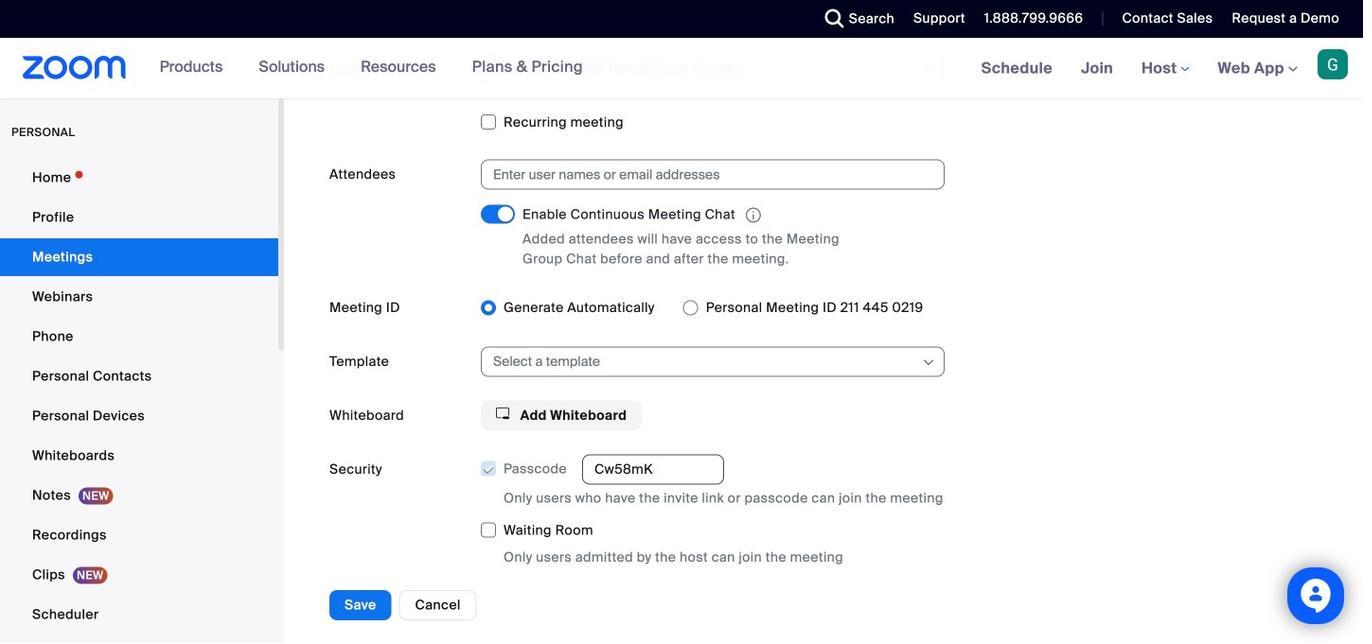 Task type: locate. For each thing, give the bounding box(es) containing it.
None text field
[[582, 455, 724, 485]]

personal menu menu
[[0, 159, 278, 644]]

profile picture image
[[1318, 49, 1348, 80]]

meetings navigation
[[967, 38, 1363, 100]]

banner
[[0, 38, 1363, 100]]

group
[[480, 455, 1318, 568]]

select meeting template text field
[[493, 348, 920, 376]]

option group
[[481, 293, 1318, 323]]

application
[[523, 205, 882, 226]]



Task type: describe. For each thing, give the bounding box(es) containing it.
product information navigation
[[145, 38, 597, 98]]

add whiteboard image
[[496, 407, 509, 420]]

zoom logo image
[[23, 56, 126, 80]]

Persistent Chat, enter email address,Enter user names or email addresses text field
[[493, 160, 915, 189]]

learn more about enable continuous meeting chat image
[[740, 207, 767, 224]]



Task type: vqa. For each thing, say whether or not it's contained in the screenshot.
Download 'link' at the bottom of the page
no



